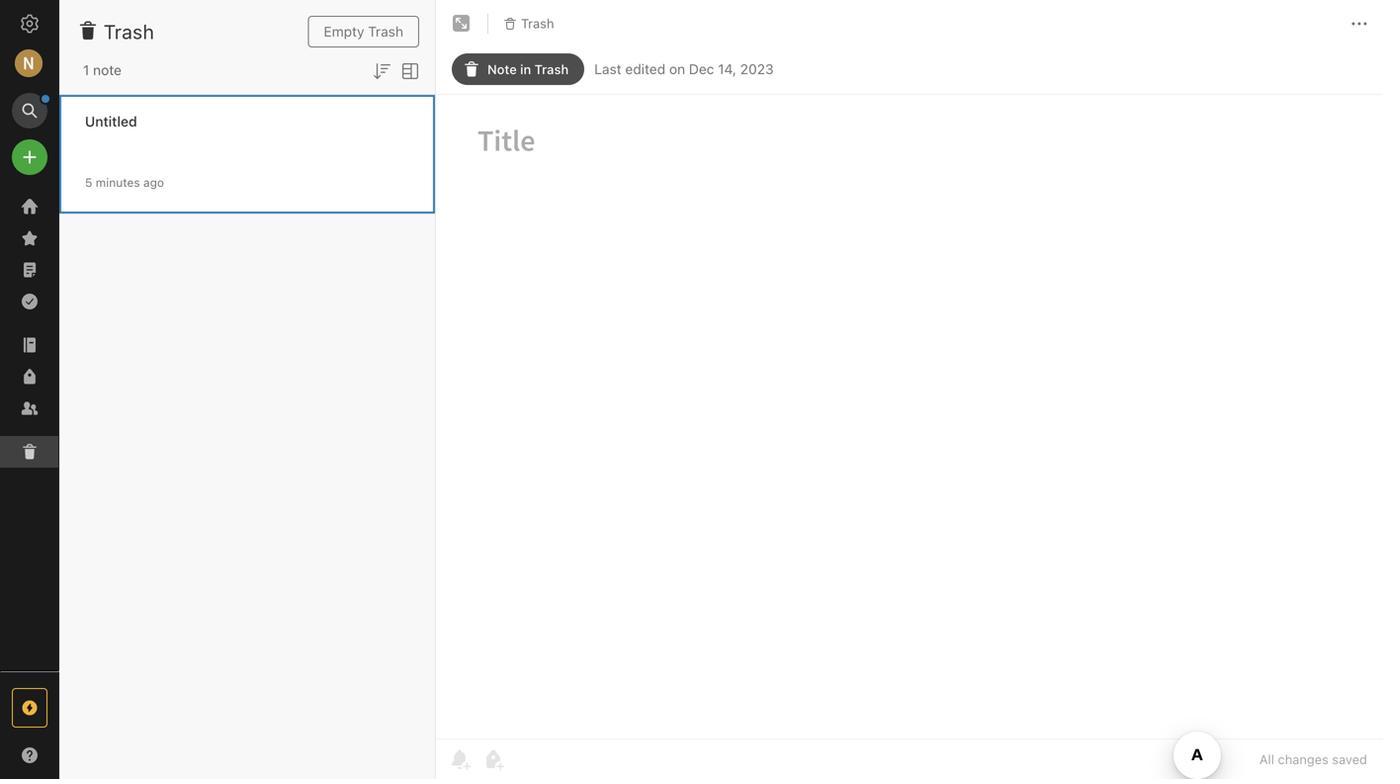 Task type: vqa. For each thing, say whether or not it's contained in the screenshot.
the topmost links
no



Task type: describe. For each thing, give the bounding box(es) containing it.
note
[[93, 62, 122, 78]]

ago
[[143, 175, 164, 189]]

5 minutes ago
[[85, 175, 164, 189]]

account image
[[15, 49, 43, 77]]

home image
[[18, 195, 42, 218]]

14,
[[718, 61, 736, 77]]

2023
[[740, 61, 774, 77]]

Sort options field
[[370, 57, 393, 83]]

note window element
[[436, 0, 1383, 779]]

trash up 'note'
[[104, 20, 155, 43]]

edited
[[625, 61, 665, 77]]

in
[[520, 62, 531, 77]]

minutes
[[96, 175, 140, 189]]

View options field
[[393, 57, 422, 83]]

last
[[594, 61, 621, 77]]

empty trash button
[[308, 16, 419, 47]]

add a reminder image
[[448, 747, 472, 771]]



Task type: locate. For each thing, give the bounding box(es) containing it.
note in trash
[[487, 62, 569, 77]]

More actions field
[[1347, 8, 1371, 40]]

trash right the in
[[535, 62, 569, 77]]

expand note image
[[450, 12, 474, 36]]

changes
[[1278, 752, 1329, 767]]

all changes saved
[[1259, 752, 1367, 767]]

5
[[85, 175, 92, 189]]

add tag image
[[481, 747, 505, 771]]

trash inside button
[[521, 16, 554, 31]]

dec
[[689, 61, 714, 77]]

trash inside 'button'
[[368, 23, 403, 40]]

note
[[487, 62, 517, 77]]

note list element
[[59, 0, 436, 779]]

Note Editor text field
[[436, 95, 1383, 738]]

tree
[[0, 191, 59, 670]]

trash
[[521, 16, 554, 31], [104, 20, 155, 43], [368, 23, 403, 40], [535, 62, 569, 77]]

saved
[[1332, 752, 1367, 767]]

empty trash
[[324, 23, 403, 40]]

more actions image
[[1347, 12, 1371, 36]]

WHAT'S NEW field
[[0, 739, 59, 771]]

empty
[[324, 23, 364, 40]]

1
[[83, 62, 89, 78]]

untitled
[[85, 113, 137, 130]]

on
[[669, 61, 685, 77]]

trash button
[[496, 10, 561, 38]]

last edited on dec 14, 2023
[[594, 61, 774, 77]]

all
[[1259, 752, 1274, 767]]

Account field
[[0, 43, 59, 83]]

click to expand image
[[51, 742, 66, 766]]

settings image
[[18, 12, 42, 36]]

trash up note in trash
[[521, 16, 554, 31]]

1 note
[[83, 62, 122, 78]]

upgrade image
[[18, 696, 42, 720]]

trash up the sort options field
[[368, 23, 403, 40]]



